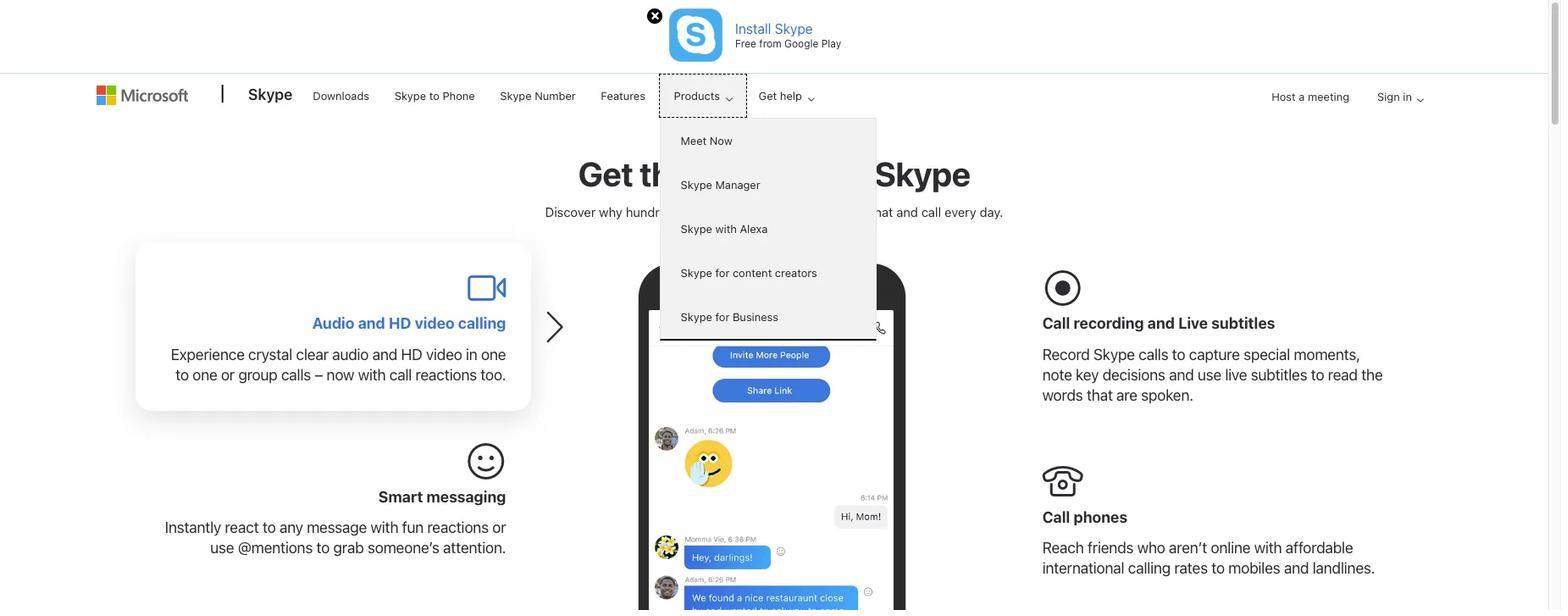 Task type: vqa. For each thing, say whether or not it's contained in the screenshot.
the bottom .
no



Task type: locate. For each thing, give the bounding box(es) containing it.

[[1043, 461, 1084, 502]]

call
[[1043, 315, 1071, 333], [1043, 508, 1071, 526]]

to down experience
[[176, 366, 189, 384]]

1 vertical spatial video
[[426, 346, 462, 364]]

in down 
[[466, 346, 478, 364]]

sign in link
[[1364, 75, 1431, 119]]

use inside record skype calls to capture special moments, note key decisions and use live subtitles to read the words that are spoken.
[[1198, 366, 1222, 384]]

from
[[760, 37, 782, 50]]

reactions left the too. at the left bottom of the page
[[416, 366, 477, 384]]

hundreds
[[626, 204, 681, 219]]

record skype calls to capture special moments, note key decisions and use live subtitles to read the words that are spoken.
[[1043, 346, 1383, 404]]

skype down out
[[814, 204, 850, 219]]

0 vertical spatial in
[[1404, 90, 1413, 103]]

0 vertical spatial call
[[1043, 315, 1071, 333]]

for left content
[[716, 266, 730, 280]]

record
[[1043, 346, 1090, 364]]

in right the 'sign'
[[1404, 90, 1413, 103]]

are
[[1117, 387, 1138, 404]]

call
[[922, 204, 942, 219], [390, 366, 412, 384]]

calling down who
[[1129, 560, 1171, 577]]

one down experience
[[192, 366, 217, 384]]

menu bar containing host a meeting
[[97, 75, 1452, 163]]

1 vertical spatial in
[[466, 346, 478, 364]]

2 vertical spatial use
[[210, 539, 234, 557]]

the up hundreds
[[640, 153, 690, 193]]

call left every
[[922, 204, 942, 219]]

0 horizontal spatial call
[[390, 366, 412, 384]]

0 horizontal spatial or
[[221, 366, 235, 384]]

special
[[1244, 346, 1291, 364]]

1 horizontal spatial in
[[1404, 90, 1413, 103]]

0 horizontal spatial of
[[684, 204, 696, 219]]

spoken.
[[1142, 387, 1194, 404]]

react
[[225, 519, 259, 537]]

with up someone's at the left bottom of page
[[371, 519, 399, 537]]

0 vertical spatial calls
[[1139, 346, 1169, 364]]

2 horizontal spatial use
[[1198, 366, 1222, 384]]

features link
[[593, 75, 653, 115]]

get inside get help dropdown button
[[759, 89, 777, 103]]

call up reach
[[1043, 508, 1071, 526]]

1 horizontal spatial calls
[[1139, 346, 1169, 364]]

with down audio
[[358, 366, 386, 384]]

call for 
[[1043, 508, 1071, 526]]

reactions
[[416, 366, 477, 384], [427, 519, 489, 537]]

skype for business link
[[661, 295, 876, 339]]

video showcase of features available on skype. skype provides you with audio and hd video calling, smart messaging, screen sharing, call recording and live subtitles, call to phones and on top of all we're keeping your conversations private. element
[[649, 310, 894, 610]]

downloads
[[313, 89, 370, 103]]

mobiles
[[1229, 560, 1281, 577]]

2 call from the top
[[1043, 508, 1071, 526]]

reactions up attention.
[[427, 519, 489, 537]]

of right out
[[837, 153, 868, 193]]


[[466, 441, 506, 481]]

get help button
[[745, 75, 829, 117]]

–
[[315, 366, 323, 384]]

use inside the instantly react to any message with fun reactions or use @mentions to grab someone's attention.
[[210, 539, 234, 557]]

chat
[[868, 204, 893, 219]]

2 for from the top
[[716, 310, 730, 324]]

1 vertical spatial call
[[1043, 508, 1071, 526]]

call down audio and hd video calling
[[390, 366, 412, 384]]

0 vertical spatial for
[[716, 266, 730, 280]]

subtitles inside record skype calls to capture special moments, note key decisions and use live subtitles to read the words that are spoken.
[[1251, 366, 1308, 384]]

0 vertical spatial of
[[837, 153, 868, 193]]

free
[[736, 37, 757, 50]]

1 horizontal spatial the
[[1362, 366, 1383, 384]]

and up spoken.
[[1169, 366, 1194, 384]]

with up "mobiles"
[[1255, 539, 1283, 557]]

get
[[759, 89, 777, 103], [578, 153, 633, 193]]

or up attention.
[[493, 519, 506, 537]]

0 vertical spatial or
[[221, 366, 235, 384]]

and down the "affordable"
[[1285, 560, 1309, 577]]


[[1043, 268, 1084, 308]]

calls
[[1139, 346, 1169, 364], [281, 366, 311, 384]]

1 horizontal spatial one
[[481, 346, 506, 364]]

skype link
[[240, 75, 301, 120]]

hd
[[389, 315, 411, 333], [401, 346, 422, 364]]

or inside the instantly react to any message with fun reactions or use @mentions to grab someone's attention.
[[493, 519, 506, 537]]

and right chat in the top of the page
[[897, 204, 918, 219]]

skype left business
[[681, 310, 713, 324]]

calls left –
[[281, 366, 311, 384]]

day.
[[980, 204, 1004, 219]]

key
[[1076, 366, 1099, 384]]

to down the message
[[317, 539, 330, 557]]

skype left downloads link
[[248, 86, 293, 103]]

0 horizontal spatial calling
[[458, 315, 506, 333]]

1 call from the top
[[1043, 315, 1071, 333]]

get skype from store image
[[669, 8, 723, 62]]

1 vertical spatial for
[[716, 310, 730, 324]]

skype down millions
[[681, 222, 713, 236]]

subtitles down special at the bottom right of the page
[[1251, 366, 1308, 384]]

the right read
[[1362, 366, 1383, 384]]

any
[[280, 519, 303, 537]]

people
[[747, 204, 786, 219]]

0 vertical spatial subtitles
[[1212, 315, 1276, 333]]

to inside reach friends who aren't online with affordable international calling rates to mobiles and landlines.
[[1212, 560, 1225, 577]]

words
[[1043, 387, 1083, 404]]

subtitles
[[1212, 315, 1276, 333], [1251, 366, 1308, 384]]

1 vertical spatial the
[[1362, 366, 1383, 384]]

or down experience
[[221, 366, 235, 384]]

use down capture
[[1198, 366, 1222, 384]]

manager
[[716, 178, 761, 192]]

use right people
[[790, 204, 810, 219]]

with inside the instantly react to any message with fun reactions or use @mentions to grab someone's attention.
[[371, 519, 399, 537]]

with down millions
[[716, 222, 737, 236]]

for for business
[[716, 310, 730, 324]]

1 vertical spatial call
[[390, 366, 412, 384]]

1 vertical spatial subtitles
[[1251, 366, 1308, 384]]

call phones
[[1043, 508, 1128, 526]]

0 horizontal spatial calls
[[281, 366, 311, 384]]

number
[[535, 89, 576, 103]]

1 for from the top
[[716, 266, 730, 280]]

hd right the audio in the bottom of the page
[[389, 315, 411, 333]]

subtitles up special at the bottom right of the page
[[1212, 315, 1276, 333]]

call up the record
[[1043, 315, 1071, 333]]

skype
[[775, 21, 813, 36], [248, 86, 293, 103], [395, 89, 426, 103], [500, 89, 532, 103], [875, 153, 971, 193], [681, 178, 713, 192], [814, 204, 850, 219], [681, 222, 713, 236], [681, 266, 713, 280], [681, 310, 713, 324], [1094, 346, 1135, 364]]

for left business
[[716, 310, 730, 324]]

1 vertical spatial reactions
[[427, 519, 489, 537]]

phone
[[443, 89, 475, 103]]

1 horizontal spatial calling
[[1129, 560, 1171, 577]]

0 horizontal spatial in
[[466, 346, 478, 364]]

call inside experience crystal clear audio and hd video in one to one or group calls – now with call reactions too.
[[390, 366, 412, 384]]

why
[[599, 204, 623, 219]]

hd down audio and hd video calling
[[401, 346, 422, 364]]

get the most out of skype
[[578, 153, 971, 193]]

0 vertical spatial call
[[922, 204, 942, 219]]

to up @mentions
[[263, 519, 276, 537]]

1 vertical spatial use
[[1198, 366, 1222, 384]]

1 vertical spatial of
[[684, 204, 696, 219]]

to
[[429, 89, 440, 103], [853, 204, 865, 219], [1173, 346, 1186, 364], [176, 366, 189, 384], [1312, 366, 1325, 384], [263, 519, 276, 537], [317, 539, 330, 557], [1212, 560, 1225, 577]]

one up the too. at the left bottom of the page
[[481, 346, 506, 364]]

to left the phone
[[429, 89, 440, 103]]

skype manager
[[681, 178, 761, 192]]

get left help
[[759, 89, 777, 103]]

audio and hd video calling
[[313, 315, 506, 333]]

recording
[[1074, 315, 1145, 333]]

in inside experience crystal clear audio and hd video in one to one or group calls – now with call reactions too.
[[466, 346, 478, 364]]

meet
[[681, 134, 707, 147]]

with
[[716, 222, 737, 236], [358, 366, 386, 384], [371, 519, 399, 537], [1255, 539, 1283, 557]]

and
[[897, 204, 918, 219], [358, 315, 385, 333], [1148, 315, 1175, 333], [373, 346, 398, 364], [1169, 366, 1194, 384], [1285, 560, 1309, 577]]

call recording and live subtitles
[[1043, 315, 1276, 333]]

0 vertical spatial calling
[[458, 315, 506, 333]]

and inside reach friends who aren't online with affordable international calling rates to mobiles and landlines.
[[1285, 560, 1309, 577]]

grab
[[333, 539, 364, 557]]

and inside experience crystal clear audio and hd video in one to one or group calls – now with call reactions too.
[[373, 346, 398, 364]]

skype inside record skype calls to capture special moments, note key decisions and use live subtitles to read the words that are spoken.
[[1094, 346, 1135, 364]]

1 horizontal spatial get
[[759, 89, 777, 103]]

skype manager link
[[661, 163, 876, 207]]

use down react
[[210, 539, 234, 557]]

skype number link
[[493, 75, 584, 115]]

@mentions
[[238, 539, 313, 557]]

0 horizontal spatial get
[[578, 153, 633, 193]]

skype for content creators link
[[661, 251, 876, 295]]

get up why at the top left
[[578, 153, 633, 193]]

1 horizontal spatial or
[[493, 519, 506, 537]]

1 vertical spatial calls
[[281, 366, 311, 384]]

of left millions
[[684, 204, 696, 219]]

skype down skype with alexa
[[681, 266, 713, 280]]

1 vertical spatial or
[[493, 519, 506, 537]]

now
[[327, 366, 354, 384]]

skype up google
[[775, 21, 813, 36]]

aren't
[[1169, 539, 1208, 557]]

0 horizontal spatial the
[[640, 153, 690, 193]]

affordable
[[1286, 539, 1354, 557]]

to down online
[[1212, 560, 1225, 577]]

0 horizontal spatial use
[[210, 539, 234, 557]]

discover
[[545, 204, 596, 219]]

reactions inside the instantly react to any message with fun reactions or use @mentions to grab someone's attention.
[[427, 519, 489, 537]]

calling
[[458, 315, 506, 333], [1129, 560, 1171, 577]]

1 vertical spatial get
[[578, 153, 633, 193]]

0 horizontal spatial one
[[192, 366, 217, 384]]

1 vertical spatial hd
[[401, 346, 422, 364]]

one
[[481, 346, 506, 364], [192, 366, 217, 384]]

video
[[415, 315, 455, 333], [426, 346, 462, 364]]

1 vertical spatial one
[[192, 366, 217, 384]]

1 vertical spatial calling
[[1129, 560, 1171, 577]]

host
[[1272, 90, 1296, 103]]

and right audio
[[373, 346, 398, 364]]

0 vertical spatial the
[[640, 153, 690, 193]]

features
[[601, 89, 646, 103]]

0 vertical spatial use
[[790, 204, 810, 219]]

0 vertical spatial one
[[481, 346, 506, 364]]

sign in
[[1378, 90, 1413, 103]]

skype left the phone
[[395, 89, 426, 103]]

to inside experience crystal clear audio and hd video in one to one or group calls – now with call reactions too.
[[176, 366, 189, 384]]

decisions
[[1103, 366, 1166, 384]]

install
[[736, 21, 772, 36]]

0 vertical spatial get
[[759, 89, 777, 103]]

the
[[640, 153, 690, 193], [1362, 366, 1383, 384]]

crystal
[[248, 346, 292, 364]]

google
[[785, 37, 819, 50]]

1 horizontal spatial use
[[790, 204, 810, 219]]

skype up decisions
[[1094, 346, 1135, 364]]

use
[[790, 204, 810, 219], [1198, 366, 1222, 384], [210, 539, 234, 557]]

calling down 
[[458, 315, 506, 333]]

in
[[1404, 90, 1413, 103], [466, 346, 478, 364]]

menu bar
[[97, 75, 1452, 163]]

0 vertical spatial reactions
[[416, 366, 477, 384]]

too.
[[481, 366, 506, 384]]

calls up decisions
[[1139, 346, 1169, 364]]



Task type: describe. For each thing, give the bounding box(es) containing it.
get for get help
[[759, 89, 777, 103]]

fun
[[402, 519, 424, 537]]


[[466, 268, 506, 308]]

install skype free from google play
[[736, 21, 842, 50]]

experience
[[171, 346, 245, 364]]

attention.
[[443, 539, 506, 557]]

to left chat in the top of the page
[[853, 204, 865, 219]]

microsoft image
[[97, 86, 188, 105]]

to inside "link"
[[429, 89, 440, 103]]

reactions inside experience crystal clear audio and hd video in one to one or group calls – now with call reactions too.
[[416, 366, 477, 384]]

with inside experience crystal clear audio and hd video in one to one or group calls – now with call reactions too.
[[358, 366, 386, 384]]

live
[[1226, 366, 1248, 384]]

rates
[[1175, 560, 1208, 577]]

skype number
[[500, 89, 576, 103]]

landlines.
[[1313, 560, 1376, 577]]

friends
[[1088, 539, 1134, 557]]

meet now
[[681, 134, 733, 147]]

moments,
[[1294, 346, 1361, 364]]

1 horizontal spatial call
[[922, 204, 942, 219]]

skype to phone link
[[387, 75, 483, 115]]

alexa
[[740, 222, 768, 236]]

who
[[1138, 539, 1166, 557]]

experience crystal clear audio and hd video in one to one or group calls – now with call reactions too.
[[171, 346, 506, 384]]

skype with alexa link
[[661, 207, 876, 251]]

capture
[[1190, 346, 1240, 364]]

phones
[[1074, 508, 1128, 526]]

online
[[1211, 539, 1251, 557]]

and inside record skype calls to capture special moments, note key decisions and use live subtitles to read the words that are spoken.
[[1169, 366, 1194, 384]]

host a meeting
[[1272, 90, 1350, 103]]

arrow down image
[[1411, 90, 1431, 110]]

products button
[[660, 75, 747, 117]]

live
[[1179, 315, 1208, 333]]

that
[[1087, 387, 1113, 404]]

to down live
[[1173, 346, 1186, 364]]

messaging
[[427, 488, 506, 506]]

products
[[674, 89, 720, 103]]

to down moments,
[[1312, 366, 1325, 384]]

or inside experience crystal clear audio and hd video in one to one or group calls – now with call reactions too.
[[221, 366, 235, 384]]

most
[[696, 153, 774, 193]]

meet now link
[[661, 119, 876, 163]]

close app banner image
[[647, 8, 663, 24]]

now
[[710, 134, 733, 147]]

and left live
[[1148, 315, 1175, 333]]

someone's
[[368, 539, 440, 557]]

for for content
[[716, 266, 730, 280]]

every
[[945, 204, 977, 219]]

calls inside record skype calls to capture special moments, note key decisions and use live subtitles to read the words that are spoken.
[[1139, 346, 1169, 364]]

calling inside reach friends who aren't online with affordable international calling rates to mobiles and landlines.
[[1129, 560, 1171, 577]]

reach friends who aren't online with affordable international calling rates to mobiles and landlines.
[[1043, 539, 1376, 577]]

discover why hundreds of millions people use skype to chat and call every day.
[[545, 204, 1004, 219]]

business
[[733, 310, 779, 324]]

skype to phone
[[395, 89, 475, 103]]

with inside reach friends who aren't online with affordable international calling rates to mobiles and landlines.
[[1255, 539, 1283, 557]]

hd inside experience crystal clear audio and hd video in one to one or group calls – now with call reactions too.
[[401, 346, 422, 364]]

skype inside "link"
[[395, 89, 426, 103]]

audio
[[332, 346, 369, 364]]

video inside experience crystal clear audio and hd video in one to one or group calls – now with call reactions too.
[[426, 346, 462, 364]]

skype left number
[[500, 89, 532, 103]]

skype inside install skype free from google play
[[775, 21, 813, 36]]

international
[[1043, 560, 1125, 577]]

skype for content creators
[[681, 266, 818, 280]]

host a meeting link
[[1259, 75, 1364, 119]]

audio
[[313, 315, 355, 333]]

calls inside experience crystal clear audio and hd video in one to one or group calls – now with call reactions too.
[[281, 366, 311, 384]]

clear
[[296, 346, 329, 364]]

creators
[[775, 266, 818, 280]]

a
[[1299, 90, 1305, 103]]

call for 
[[1043, 315, 1071, 333]]

note
[[1043, 366, 1073, 384]]

1 horizontal spatial of
[[837, 153, 868, 193]]

meeting
[[1308, 90, 1350, 103]]

instantly react to any message with fun reactions or use @mentions to grab someone's attention.
[[165, 519, 506, 557]]

sign
[[1378, 90, 1401, 103]]

group
[[238, 366, 278, 384]]

skype with alexa
[[681, 222, 768, 236]]

smart
[[379, 488, 423, 506]]

reach
[[1043, 539, 1084, 557]]

downloads link
[[305, 75, 377, 115]]

play
[[822, 37, 842, 50]]

and up audio
[[358, 315, 385, 333]]

millions
[[699, 204, 743, 219]]

content
[[733, 266, 772, 280]]

skype up millions
[[681, 178, 713, 192]]

skype for business
[[681, 310, 779, 324]]

the inside record skype calls to capture special moments, note key decisions and use live subtitles to read the words that are spoken.
[[1362, 366, 1383, 384]]

skype up every
[[875, 153, 971, 193]]

get for get the most out of skype
[[578, 153, 633, 193]]

get help
[[759, 89, 802, 103]]

message
[[307, 519, 367, 537]]

out
[[780, 153, 831, 193]]

0 vertical spatial video
[[415, 315, 455, 333]]

smart messaging
[[379, 488, 506, 506]]

help
[[780, 89, 802, 103]]

0 vertical spatial hd
[[389, 315, 411, 333]]



